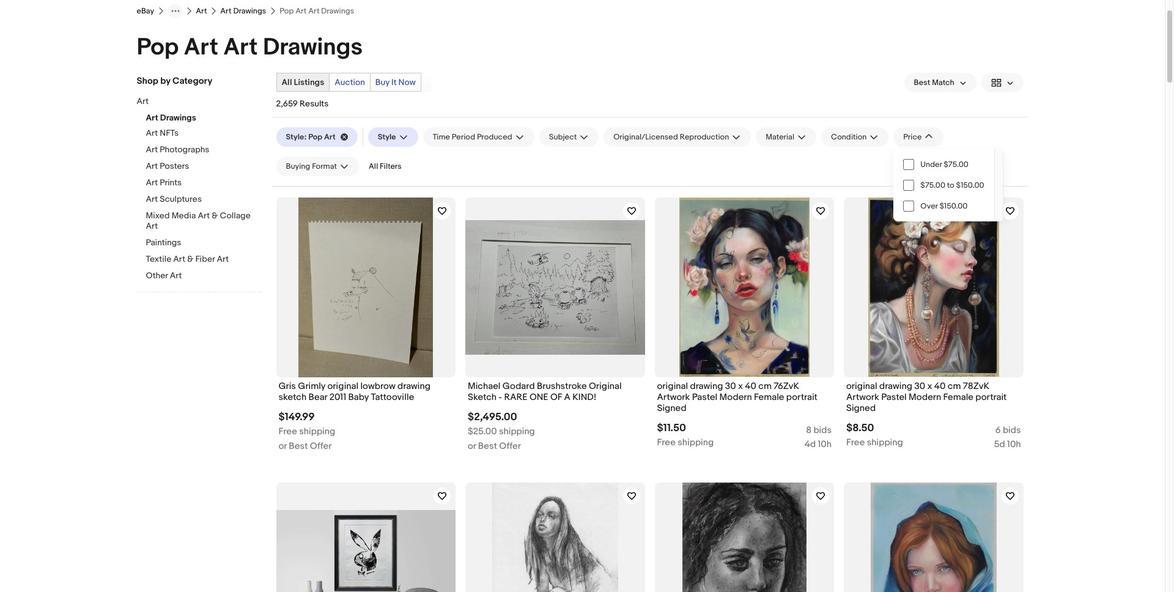 Task type: locate. For each thing, give the bounding box(es) containing it.
drawings inside art art drawings art nfts art photographs art posters art prints art sculptures mixed media art & collage art paintings textile art & fiber art other art
[[160, 113, 196, 123]]

shipping inside $2,495.00 $25.00 shipping or best offer
[[499, 426, 535, 437]]

shipping down $2,495.00
[[499, 426, 535, 437]]

1 horizontal spatial portrait
[[976, 391, 1007, 403]]

$75.00 up $75.00 to $150.00 at the right of page
[[944, 160, 969, 169]]

free
[[279, 426, 297, 437], [657, 437, 676, 448], [847, 437, 865, 448]]

0 vertical spatial pop
[[137, 33, 179, 62]]

2 signed from the left
[[847, 402, 876, 414]]

original drawing 30 x 40 cm 76zvk artwork pastel modern female portrait signed
[[657, 380, 818, 414]]

0 horizontal spatial cm
[[759, 380, 772, 392]]

all filters
[[369, 161, 402, 171]]

40 inside original drawing 30 x 40 cm 78zvk artwork pastel modern female portrait signed
[[935, 380, 946, 392]]

art posters link
[[146, 161, 262, 172]]

1 horizontal spatial free
[[657, 437, 676, 448]]

x inside original drawing 30 x 40 cm 76zvk artwork pastel modern female portrait signed
[[738, 380, 743, 392]]

all for all filters
[[369, 161, 378, 171]]

8 bids free shipping
[[657, 425, 832, 448]]

modern up 8 bids free shipping
[[720, 391, 752, 403]]

baby
[[348, 391, 369, 403]]

offer for $149.99
[[310, 440, 332, 452]]

all inside "link"
[[282, 77, 292, 87]]

original
[[328, 380, 358, 392], [657, 380, 688, 392], [847, 380, 878, 392]]

& down art sculptures link
[[212, 210, 218, 221]]

it
[[391, 77, 397, 87]]

free down $11.50
[[657, 437, 676, 448]]

pastel for $11.50
[[692, 391, 718, 403]]

78zvk
[[963, 380, 990, 392]]

drawing for $11.50
[[690, 380, 723, 392]]

$150.00 right the to
[[956, 180, 984, 190]]

female for $11.50
[[754, 391, 784, 403]]

free for $11.50
[[657, 437, 676, 448]]

all left filters
[[369, 161, 378, 171]]

0 horizontal spatial pastel
[[692, 391, 718, 403]]

shipping down $11.50
[[678, 437, 714, 448]]

best
[[289, 440, 308, 452], [478, 440, 497, 452]]

best inside $2,495.00 $25.00 shipping or best offer
[[478, 440, 497, 452]]

art inside "link"
[[324, 132, 336, 142]]

1 horizontal spatial pastel
[[882, 391, 907, 403]]

art sculptures link
[[146, 194, 262, 206]]

best down $149.99
[[289, 440, 308, 452]]

to
[[947, 180, 955, 190]]

2 original from the left
[[657, 380, 688, 392]]

all listings link
[[277, 73, 329, 91]]

free inside 8 bids free shipping
[[657, 437, 676, 448]]

cm for $11.50
[[759, 380, 772, 392]]

bids right the 6
[[1003, 425, 1021, 436]]

portrait inside original drawing 30 x 40 cm 76zvk artwork pastel modern female portrait signed
[[786, 391, 818, 403]]

pastel inside original drawing 30 x 40 cm 76zvk artwork pastel modern female portrait signed
[[692, 391, 718, 403]]

female for $8.50
[[944, 391, 974, 403]]

shipping down $8.50
[[867, 437, 903, 448]]

1 x from the left
[[738, 380, 743, 392]]

michael
[[468, 380, 501, 392]]

0 horizontal spatial best
[[289, 440, 308, 452]]

x
[[738, 380, 743, 392], [928, 380, 932, 392]]

$150.00 down $75.00 to $150.00 at the right of page
[[940, 201, 968, 211]]

drawings up nfts
[[160, 113, 196, 123]]

portrait inside original drawing 30 x 40 cm 78zvk artwork pastel modern female portrait signed
[[976, 391, 1007, 403]]

1 horizontal spatial best
[[478, 440, 497, 452]]

$75.00 left the to
[[921, 180, 946, 190]]

original up $8.50
[[847, 380, 878, 392]]

signed up $11.50
[[657, 402, 687, 414]]

tap to watch item - original drawing a4 74zvk artwork pastel modern female portrait signed 2023 image
[[1002, 487, 1019, 505]]

all
[[282, 77, 292, 87], [369, 161, 378, 171]]

best inside $149.99 free shipping or best offer
[[289, 440, 308, 452]]

0 horizontal spatial portrait
[[786, 391, 818, 403]]

2 30 from the left
[[915, 380, 926, 392]]

pastel for $8.50
[[882, 391, 907, 403]]

0 horizontal spatial female
[[754, 391, 784, 403]]

1 30 from the left
[[725, 380, 736, 392]]

1 horizontal spatial 30
[[915, 380, 926, 392]]

2 or from the left
[[468, 440, 476, 452]]

cm for $8.50
[[948, 380, 961, 392]]

1 signed from the left
[[657, 402, 687, 414]]

original drawing a4 71zvk artwork pastel modern female portrait signed 2023 image
[[492, 483, 618, 592]]

1 horizontal spatial pop
[[308, 132, 322, 142]]

0 horizontal spatial &
[[187, 254, 193, 264]]

shop
[[137, 75, 158, 87]]

artwork for $8.50
[[847, 391, 880, 403]]

2 drawing from the left
[[690, 380, 723, 392]]

1 horizontal spatial modern
[[909, 391, 942, 403]]

shipping
[[299, 426, 335, 437], [499, 426, 535, 437], [678, 437, 714, 448], [867, 437, 903, 448]]

art link left art drawings link
[[196, 6, 207, 16]]

artwork up $8.50
[[847, 391, 880, 403]]

-
[[499, 391, 502, 403]]

tap to watch item - original drawing 30 x 40 cm 78zvk artwork pastel modern female portrait signed image
[[1002, 202, 1019, 220]]

shipping down $149.99
[[299, 426, 335, 437]]

1 cm from the left
[[759, 380, 772, 392]]

2 artwork from the left
[[847, 391, 880, 403]]

2 40 from the left
[[935, 380, 946, 392]]

0 horizontal spatial pop
[[137, 33, 179, 62]]

shipping inside "6 bids free shipping"
[[867, 437, 903, 448]]

or
[[279, 440, 287, 452], [468, 440, 476, 452]]

pop
[[137, 33, 179, 62], [308, 132, 322, 142]]

3 drawing from the left
[[880, 380, 913, 392]]

female up 8 bids free shipping
[[754, 391, 784, 403]]

1 artwork from the left
[[657, 391, 690, 403]]

30 up "6 bids free shipping"
[[915, 380, 926, 392]]

free down $149.99
[[279, 426, 297, 437]]

$8.50
[[847, 422, 874, 434]]

category
[[172, 75, 212, 87]]

0 horizontal spatial artwork
[[657, 391, 690, 403]]

original
[[589, 380, 622, 392]]

$149.99
[[279, 411, 315, 423]]

40
[[745, 380, 757, 392], [935, 380, 946, 392]]

10h right 5d
[[1007, 439, 1021, 450]]

2,659
[[276, 98, 298, 109]]

pastel
[[692, 391, 718, 403], [882, 391, 907, 403]]

offer inside $149.99 free shipping or best offer
[[310, 440, 332, 452]]

bids right 8
[[814, 425, 832, 436]]

0 horizontal spatial 10h
[[818, 439, 832, 450]]

2 pastel from the left
[[882, 391, 907, 403]]

drawings up listings
[[263, 33, 363, 62]]

or inside $149.99 free shipping or best offer
[[279, 440, 287, 452]]

pastel inside original drawing 30 x 40 cm 78zvk artwork pastel modern female portrait signed
[[882, 391, 907, 403]]

free down $8.50
[[847, 437, 865, 448]]

cm inside original drawing 30 x 40 cm 76zvk artwork pastel modern female portrait signed
[[759, 380, 772, 392]]

2 bids from the left
[[1003, 425, 1021, 436]]

pastel up 8 bids free shipping
[[692, 391, 718, 403]]

free for $8.50
[[847, 437, 865, 448]]

portrait up 8
[[786, 391, 818, 403]]

1 horizontal spatial original
[[657, 380, 688, 392]]

1 horizontal spatial all
[[369, 161, 378, 171]]

original inside gris grimly original lowbrow drawing sketch bear 2011 baby tattooville
[[328, 380, 358, 392]]

10h
[[818, 439, 832, 450], [1007, 439, 1021, 450]]

price button
[[894, 127, 944, 147]]

40 inside original drawing 30 x 40 cm 76zvk artwork pastel modern female portrait signed
[[745, 380, 757, 392]]

x inside original drawing 30 x 40 cm 78zvk artwork pastel modern female portrait signed
[[928, 380, 932, 392]]

original right bear
[[328, 380, 358, 392]]

cm left 76zvk on the bottom right of page
[[759, 380, 772, 392]]

modern
[[720, 391, 752, 403], [909, 391, 942, 403]]

$150.00
[[956, 180, 984, 190], [940, 201, 968, 211]]

0 horizontal spatial 30
[[725, 380, 736, 392]]

modern inside original drawing 30 x 40 cm 76zvk artwork pastel modern female portrait signed
[[720, 391, 752, 403]]

0 horizontal spatial free
[[279, 426, 297, 437]]

5d
[[994, 439, 1005, 450]]

1 horizontal spatial x
[[928, 380, 932, 392]]

1 10h from the left
[[818, 439, 832, 450]]

0 vertical spatial art link
[[196, 6, 207, 16]]

portrait up the 6
[[976, 391, 1007, 403]]

1 original from the left
[[328, 380, 358, 392]]

or inside $2,495.00 $25.00 shipping or best offer
[[468, 440, 476, 452]]

10h right 4d
[[818, 439, 832, 450]]

over $150.00 link
[[894, 196, 995, 217]]

drawings up pop art art drawings
[[233, 6, 266, 16]]

30 up 8 bids free shipping
[[725, 380, 736, 392]]

original inside original drawing 30 x 40 cm 76zvk artwork pastel modern female portrait signed
[[657, 380, 688, 392]]

gris grimly original lowbrow drawing sketch bear 2011 baby tattooville
[[279, 380, 431, 403]]

modern up "6 bids free shipping"
[[909, 391, 942, 403]]

1 horizontal spatial signed
[[847, 402, 876, 414]]

30 for $8.50
[[915, 380, 926, 392]]

2 horizontal spatial drawing
[[880, 380, 913, 392]]

michael godard brushstroke original sketch - rare one of a kind! link
[[468, 380, 643, 406]]

grimly
[[298, 380, 325, 392]]

2 x from the left
[[928, 380, 932, 392]]

bids inside 8 bids free shipping
[[814, 425, 832, 436]]

1 best from the left
[[289, 440, 308, 452]]

photographs
[[160, 144, 209, 155]]

drawing inside original drawing 30 x 40 cm 76zvk artwork pastel modern female portrait signed
[[690, 380, 723, 392]]

1 offer from the left
[[310, 440, 332, 452]]

best down $25.00
[[478, 440, 497, 452]]

2 female from the left
[[944, 391, 974, 403]]

artwork for $11.50
[[657, 391, 690, 403]]

bids for $8.50
[[1003, 425, 1021, 436]]

2 horizontal spatial original
[[847, 380, 878, 392]]

over
[[921, 201, 938, 211]]

free inside $149.99 free shipping or best offer
[[279, 426, 297, 437]]

0 vertical spatial all
[[282, 77, 292, 87]]

0 horizontal spatial x
[[738, 380, 743, 392]]

0 horizontal spatial all
[[282, 77, 292, 87]]

signed inside original drawing 30 x 40 cm 78zvk artwork pastel modern female portrait signed
[[847, 402, 876, 414]]

pastel up "6 bids free shipping"
[[882, 391, 907, 403]]

1 modern from the left
[[720, 391, 752, 403]]

0 horizontal spatial bids
[[814, 425, 832, 436]]

30 inside original drawing 30 x 40 cm 78zvk artwork pastel modern female portrait signed
[[915, 380, 926, 392]]

0 horizontal spatial signed
[[657, 402, 687, 414]]

rare
[[504, 391, 528, 403]]

original up $11.50
[[657, 380, 688, 392]]

1 horizontal spatial 40
[[935, 380, 946, 392]]

0 horizontal spatial 40
[[745, 380, 757, 392]]

1 vertical spatial art link
[[137, 96, 253, 108]]

portrait
[[786, 391, 818, 403], [976, 391, 1007, 403]]

1 portrait from the left
[[786, 391, 818, 403]]

1 or from the left
[[279, 440, 287, 452]]

michael godard brushstroke original sketch - rare one of a kind! image
[[465, 220, 645, 355]]

or down $149.99
[[279, 440, 287, 452]]

pop right style:
[[308, 132, 322, 142]]

1 bids from the left
[[814, 425, 832, 436]]

2 best from the left
[[478, 440, 497, 452]]

40 left 78zvk
[[935, 380, 946, 392]]

art art drawings art nfts art photographs art posters art prints art sculptures mixed media art & collage art paintings textile art & fiber art other art
[[137, 96, 251, 281]]

1 vertical spatial pop
[[308, 132, 322, 142]]

1 vertical spatial drawings
[[263, 33, 363, 62]]

1 horizontal spatial cm
[[948, 380, 961, 392]]

x left 76zvk on the bottom right of page
[[738, 380, 743, 392]]

signed up $8.50
[[847, 402, 876, 414]]

style:
[[286, 132, 307, 142]]

1 horizontal spatial bids
[[1003, 425, 1021, 436]]

0 horizontal spatial offer
[[310, 440, 332, 452]]

modern inside original drawing 30 x 40 cm 78zvk artwork pastel modern female portrait signed
[[909, 391, 942, 403]]

0 horizontal spatial original
[[328, 380, 358, 392]]

all up 2,659 on the left of page
[[282, 77, 292, 87]]

art link down category
[[137, 96, 253, 108]]

1 vertical spatial all
[[369, 161, 378, 171]]

1 horizontal spatial offer
[[499, 440, 521, 452]]

female
[[754, 391, 784, 403], [944, 391, 974, 403]]

1 horizontal spatial or
[[468, 440, 476, 452]]

listings
[[294, 77, 324, 87]]

artwork
[[657, 391, 690, 403], [847, 391, 880, 403]]

artwork up $11.50
[[657, 391, 690, 403]]

6
[[996, 425, 1001, 436]]

1 female from the left
[[754, 391, 784, 403]]

textile art & fiber art link
[[146, 254, 262, 265]]

cm left 78zvk
[[948, 380, 961, 392]]

original inside original drawing 30 x 40 cm 78zvk artwork pastel modern female portrait signed
[[847, 380, 878, 392]]

signed
[[657, 402, 687, 414], [847, 402, 876, 414]]

nfts
[[160, 128, 179, 138]]

all inside 'button'
[[369, 161, 378, 171]]

2 vertical spatial drawings
[[160, 113, 196, 123]]

of
[[550, 391, 562, 403]]

offer down $149.99
[[310, 440, 332, 452]]

2 offer from the left
[[499, 440, 521, 452]]

0 horizontal spatial drawing
[[398, 380, 431, 392]]

or for $149.99
[[279, 440, 287, 452]]

gris grimly original lowbrow drawing sketch bear 2011 baby tattooville link
[[279, 380, 453, 406]]

cm
[[759, 380, 772, 392], [948, 380, 961, 392]]

female inside original drawing 30 x 40 cm 76zvk artwork pastel modern female portrait signed
[[754, 391, 784, 403]]

now
[[399, 77, 416, 87]]

1 drawing from the left
[[398, 380, 431, 392]]

1 vertical spatial &
[[187, 254, 193, 264]]

female up "6 bids free shipping"
[[944, 391, 974, 403]]

bids for $11.50
[[814, 425, 832, 436]]

0 horizontal spatial or
[[279, 440, 287, 452]]

30
[[725, 380, 736, 392], [915, 380, 926, 392]]

&
[[212, 210, 218, 221], [187, 254, 193, 264]]

offer down $2,495.00
[[499, 440, 521, 452]]

tattooville
[[371, 391, 414, 403]]

1 horizontal spatial female
[[944, 391, 974, 403]]

1 40 from the left
[[745, 380, 757, 392]]

2 modern from the left
[[909, 391, 942, 403]]

offer
[[310, 440, 332, 452], [499, 440, 521, 452]]

drawings
[[233, 6, 266, 16], [263, 33, 363, 62], [160, 113, 196, 123]]

0 horizontal spatial modern
[[720, 391, 752, 403]]

$25.00
[[468, 426, 497, 437]]

1 horizontal spatial artwork
[[847, 391, 880, 403]]

art link
[[196, 6, 207, 16], [137, 96, 253, 108]]

bids inside "6 bids free shipping"
[[1003, 425, 1021, 436]]

or down $25.00
[[468, 440, 476, 452]]

artwork inside original drawing 30 x 40 cm 78zvk artwork pastel modern female portrait signed
[[847, 391, 880, 403]]

40 left 76zvk on the bottom right of page
[[745, 380, 757, 392]]

1 pastel from the left
[[692, 391, 718, 403]]

signed inside original drawing 30 x 40 cm 76zvk artwork pastel modern female portrait signed
[[657, 402, 687, 414]]

0 vertical spatial &
[[212, 210, 218, 221]]

x left 78zvk
[[928, 380, 932, 392]]

2 horizontal spatial free
[[847, 437, 865, 448]]

x for $11.50
[[738, 380, 743, 392]]

2 10h from the left
[[1007, 439, 1021, 450]]

2 cm from the left
[[948, 380, 961, 392]]

4d
[[805, 439, 816, 450]]

portrait for $11.50
[[786, 391, 818, 403]]

female inside original drawing 30 x 40 cm 78zvk artwork pastel modern female portrait signed
[[944, 391, 974, 403]]

free inside "6 bids free shipping"
[[847, 437, 865, 448]]

pop up the by
[[137, 33, 179, 62]]

30 inside original drawing 30 x 40 cm 76zvk artwork pastel modern female portrait signed
[[725, 380, 736, 392]]

drawing inside original drawing 30 x 40 cm 78zvk artwork pastel modern female portrait signed
[[880, 380, 913, 392]]

3 original from the left
[[847, 380, 878, 392]]

artwork inside original drawing 30 x 40 cm 76zvk artwork pastel modern female portrait signed
[[657, 391, 690, 403]]

1 horizontal spatial 10h
[[1007, 439, 1021, 450]]

1 horizontal spatial drawing
[[690, 380, 723, 392]]

& left fiber
[[187, 254, 193, 264]]

offer inside $2,495.00 $25.00 shipping or best offer
[[499, 440, 521, 452]]

fiber
[[195, 254, 215, 264]]

cm inside original drawing 30 x 40 cm 78zvk artwork pastel modern female portrait signed
[[948, 380, 961, 392]]

2 portrait from the left
[[976, 391, 1007, 403]]



Task type: describe. For each thing, give the bounding box(es) containing it.
40 for $8.50
[[935, 380, 946, 392]]

tap to watch item - original drawing a4 71zvk artwork pastel modern female portrait signed 2023 image
[[623, 487, 640, 505]]

shipping inside 8 bids free shipping
[[678, 437, 714, 448]]

original drawing 30 x 40 cm 76zvk artwork pastel modern female portrait signed link
[[657, 380, 832, 417]]

2,659 results
[[276, 98, 329, 109]]

best for $149.99
[[289, 440, 308, 452]]

tap to watch item - gris grimly original lowbrow drawing sketch bear 2011 baby tattooville image
[[434, 202, 451, 220]]

original drawing 30 x 40 cm 78zvk artwork pastel modern female portrait signed
[[847, 380, 1007, 414]]

$2,495.00 $25.00 shipping or best offer
[[468, 411, 535, 452]]

tap to watch item - michael godard brushstroke original sketch - rare one of a kind! image
[[623, 202, 640, 220]]

sculptures
[[160, 194, 202, 204]]

art drawings
[[220, 6, 266, 16]]

art prints link
[[146, 177, 262, 189]]

$11.50
[[657, 422, 686, 434]]

other
[[146, 270, 168, 281]]

brushstroke
[[537, 380, 587, 392]]

10h for $8.50
[[1007, 439, 1021, 450]]

results
[[300, 98, 329, 109]]

auction link
[[330, 73, 370, 91]]

original drawing 30 x 40 cm 76zvk artwork pastel modern female portrait signed image
[[679, 198, 810, 377]]

mixed
[[146, 210, 170, 221]]

signed for $11.50
[[657, 402, 687, 414]]

gris grimly original lowbrow drawing sketch bear 2011 baby tattooville image
[[299, 198, 433, 377]]

prints
[[160, 177, 182, 188]]

tap to watch item - andy warhol "playboy bunny" | synthetic polymer on paper drawing | authenticated image
[[434, 487, 451, 505]]

offer for $2,495.00
[[499, 440, 521, 452]]

portrait for $8.50
[[976, 391, 1007, 403]]

10h for $11.50
[[818, 439, 832, 450]]

shop by category
[[137, 75, 212, 87]]

buy it now link
[[371, 73, 421, 91]]

30 for $11.50
[[725, 380, 736, 392]]

1 horizontal spatial &
[[212, 210, 218, 221]]

style: pop art
[[286, 132, 336, 142]]

lowbrow
[[361, 380, 396, 392]]

art drawings link
[[220, 6, 266, 16]]

under $75.00
[[921, 160, 969, 169]]

original drawing 30 x 40 cm 78zvk artwork pastel modern female portrait signed image
[[869, 198, 999, 377]]

original drawing 30 x 40 cm 78zvk artwork pastel modern female portrait signed link
[[847, 380, 1021, 417]]

gris
[[279, 380, 296, 392]]

0 vertical spatial drawings
[[233, 6, 266, 16]]

original for $8.50
[[847, 380, 878, 392]]

buy it now
[[375, 77, 416, 87]]

drawing inside gris grimly original lowbrow drawing sketch bear 2011 baby tattooville
[[398, 380, 431, 392]]

tap to watch item - original drawing 30 x 40 cm 76zvk artwork pastel modern female portrait signed image
[[812, 202, 829, 220]]

price
[[904, 132, 922, 142]]

sketch
[[279, 391, 307, 403]]

paintings link
[[146, 237, 262, 249]]

6 bids free shipping
[[847, 425, 1021, 448]]

collage
[[220, 210, 251, 221]]

one
[[530, 391, 548, 403]]

$2,495.00
[[468, 411, 517, 423]]

ebay link
[[137, 6, 154, 16]]

40 for $11.50
[[745, 380, 757, 392]]

drawing for $8.50
[[880, 380, 913, 392]]

1 vertical spatial $75.00
[[921, 180, 946, 190]]

art nfts link
[[146, 128, 262, 139]]

over $150.00
[[921, 201, 968, 211]]

1 vertical spatial $150.00
[[940, 201, 968, 211]]

bear
[[309, 391, 327, 403]]

auction
[[335, 77, 365, 87]]

all listings
[[282, 77, 324, 87]]

michael godard brushstroke original sketch - rare one of a kind!
[[468, 380, 622, 403]]

paintings
[[146, 237, 181, 248]]

textile
[[146, 254, 171, 264]]

other art link
[[146, 270, 262, 282]]

kind!
[[573, 391, 597, 403]]

shipping inside $149.99 free shipping or best offer
[[299, 426, 335, 437]]

all for all listings
[[282, 77, 292, 87]]

2011
[[329, 391, 346, 403]]

under
[[921, 160, 942, 169]]

or for $2,495.00
[[468, 440, 476, 452]]

sketch
[[468, 391, 497, 403]]

buy
[[375, 77, 390, 87]]

tap to watch item - original drawing a4 122mra art pastel modern female portrait realism signed 2023 image
[[812, 487, 829, 505]]

ebay
[[137, 6, 154, 16]]

posters
[[160, 161, 189, 171]]

0 vertical spatial $75.00
[[944, 160, 969, 169]]

andy warhol "playboy bunny" | synthetic polymer on paper drawing | authenticated image
[[276, 510, 456, 592]]

original drawing a4 122mra art pastel modern female portrait realism signed 2023 image
[[682, 483, 807, 592]]

x for $8.50
[[928, 380, 932, 392]]

modern for $8.50
[[909, 391, 942, 403]]

$75.00 to $150.00 link
[[894, 175, 995, 196]]

mixed media art & collage art link
[[146, 210, 262, 232]]

godard
[[503, 380, 535, 392]]

filters
[[380, 161, 402, 171]]

0 vertical spatial $150.00
[[956, 180, 984, 190]]

under $75.00 link
[[894, 154, 995, 175]]

$75.00 to $150.00
[[921, 180, 984, 190]]

modern for $11.50
[[720, 391, 752, 403]]

original drawing a4 74zvk artwork pastel modern female portrait signed 2023 image
[[871, 483, 997, 592]]

5d 10h
[[994, 439, 1021, 450]]

4d 10h
[[805, 439, 832, 450]]

8
[[806, 425, 812, 436]]

pop art art drawings
[[137, 33, 363, 62]]

a
[[564, 391, 571, 403]]

best for $2,495.00
[[478, 440, 497, 452]]

all filters button
[[364, 157, 407, 176]]

style: pop art link
[[276, 127, 358, 147]]

original for $11.50
[[657, 380, 688, 392]]

pop inside "link"
[[308, 132, 322, 142]]

signed for $8.50
[[847, 402, 876, 414]]

$149.99 free shipping or best offer
[[279, 411, 335, 452]]

media
[[172, 210, 196, 221]]



Task type: vqa. For each thing, say whether or not it's contained in the screenshot.
GENUINE HONDA ACURA PREMIUM MICRON CABIN AIR FILTER 08R79-PS8- 100A (SDA) New $49.95 Free shipping
no



